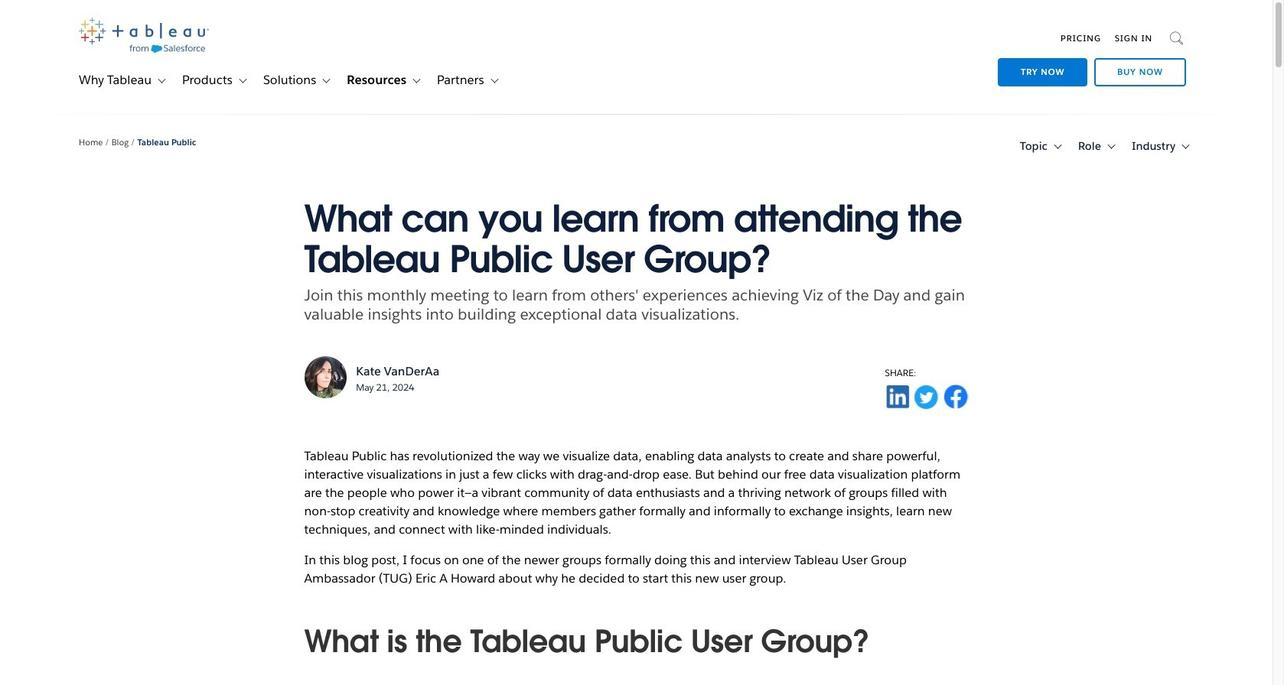 Task type: locate. For each thing, give the bounding box(es) containing it.
main element
[[43, 0, 1230, 114]]

0 vertical spatial menu toggle image
[[486, 74, 500, 87]]

navigation
[[968, 21, 1186, 90]]

1 horizontal spatial menu toggle image
[[1104, 140, 1118, 153]]

kate vanderaa image
[[304, 357, 346, 399]]

menu toggle image
[[154, 74, 168, 87], [235, 74, 249, 87], [319, 74, 332, 87], [409, 74, 423, 87], [1050, 140, 1064, 153], [1178, 140, 1192, 153]]

menu toggle image
[[486, 74, 500, 87], [1104, 140, 1118, 153]]



Task type: describe. For each thing, give the bounding box(es) containing it.
linkedin image
[[885, 385, 910, 409]]

1 vertical spatial menu toggle image
[[1104, 140, 1118, 153]]

navigation inside main element
[[968, 21, 1186, 90]]

tableau, from salesforce image
[[79, 18, 209, 53]]

facebook image
[[943, 385, 969, 409]]

twitter image
[[913, 385, 940, 409]]

0 horizontal spatial menu toggle image
[[486, 74, 500, 87]]



Task type: vqa. For each thing, say whether or not it's contained in the screenshot.
menu toggle icon
yes



